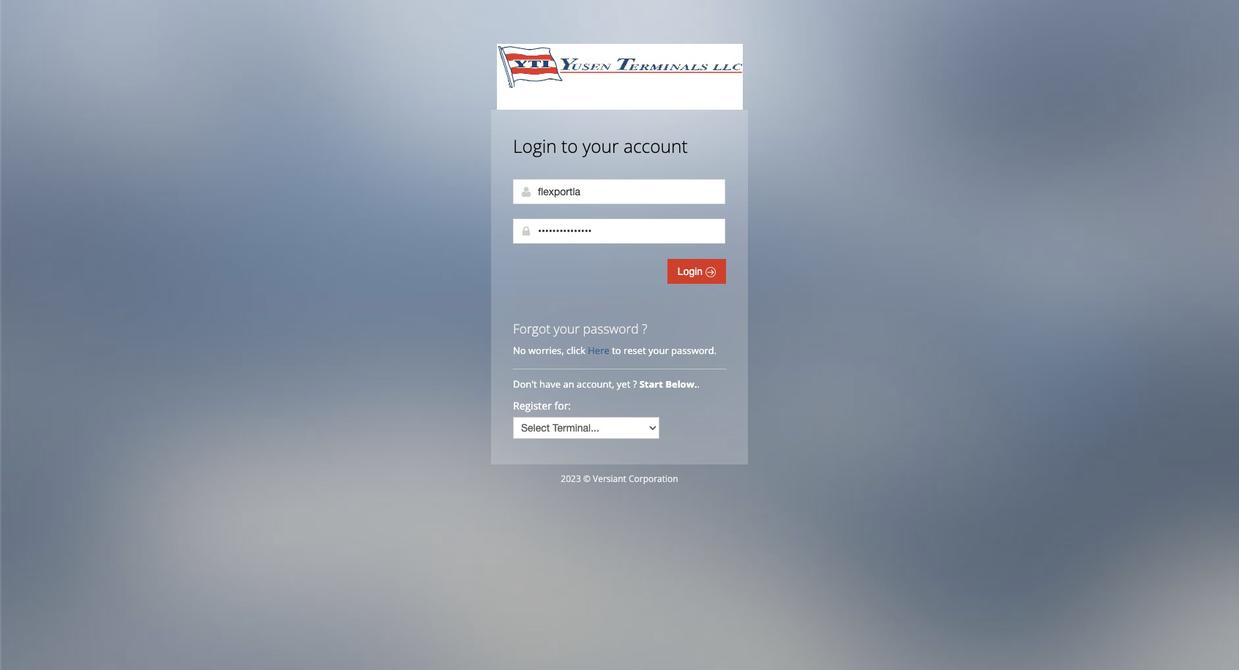 Task type: vqa. For each thing, say whether or not it's contained in the screenshot.
top your
yes



Task type: locate. For each thing, give the bounding box(es) containing it.
2 horizontal spatial your
[[649, 344, 669, 357]]

to
[[562, 134, 578, 158], [612, 344, 621, 357]]

0 horizontal spatial your
[[554, 320, 580, 338]]

1 vertical spatial to
[[612, 344, 621, 357]]

your up "username" text box
[[583, 134, 619, 158]]

login for login to your account
[[513, 134, 557, 158]]

account
[[624, 134, 688, 158]]

0 horizontal spatial ?
[[633, 378, 637, 391]]

0 horizontal spatial to
[[562, 134, 578, 158]]

1 vertical spatial ?
[[633, 378, 637, 391]]

0 vertical spatial login
[[513, 134, 557, 158]]

your right reset
[[649, 344, 669, 357]]

to right here
[[612, 344, 621, 357]]

2023
[[561, 473, 581, 485]]

your up click
[[554, 320, 580, 338]]

1 horizontal spatial to
[[612, 344, 621, 357]]

0 vertical spatial your
[[583, 134, 619, 158]]

0 vertical spatial ?
[[642, 320, 648, 338]]

no
[[513, 344, 526, 357]]

2023 © versiant corporation
[[561, 473, 678, 485]]

password
[[583, 320, 639, 338]]

? up reset
[[642, 320, 648, 338]]

login
[[513, 134, 557, 158], [678, 266, 706, 277]]

Password password field
[[513, 219, 726, 244]]

swapright image
[[706, 267, 716, 277]]

©
[[583, 473, 591, 485]]

1 horizontal spatial ?
[[642, 320, 648, 338]]

login to your account
[[513, 134, 688, 158]]

0 horizontal spatial login
[[513, 134, 557, 158]]

reset
[[624, 344, 646, 357]]

below.
[[666, 378, 697, 391]]

1 horizontal spatial your
[[583, 134, 619, 158]]

2 vertical spatial your
[[649, 344, 669, 357]]

have
[[540, 378, 561, 391]]

here link
[[588, 344, 610, 357]]

1 vertical spatial login
[[678, 266, 706, 277]]

login inside button
[[678, 266, 706, 277]]

1 horizontal spatial login
[[678, 266, 706, 277]]

your
[[583, 134, 619, 158], [554, 320, 580, 338], [649, 344, 669, 357]]

start
[[640, 378, 663, 391]]

.
[[697, 378, 700, 391]]

login button
[[668, 259, 726, 284]]

?
[[642, 320, 648, 338], [633, 378, 637, 391]]

? right yet
[[633, 378, 637, 391]]

to up "username" text box
[[562, 134, 578, 158]]



Task type: describe. For each thing, give the bounding box(es) containing it.
don't
[[513, 378, 537, 391]]

forgot
[[513, 320, 551, 338]]

here
[[588, 344, 610, 357]]

click
[[567, 344, 586, 357]]

an
[[563, 378, 575, 391]]

forgot your password ? no worries, click here to reset your password.
[[513, 320, 717, 357]]

? inside forgot your password ? no worries, click here to reset your password.
[[642, 320, 648, 338]]

0 vertical spatial to
[[562, 134, 578, 158]]

register
[[513, 399, 552, 413]]

password.
[[671, 344, 717, 357]]

for:
[[555, 399, 571, 413]]

corporation
[[629, 473, 678, 485]]

versiant
[[593, 473, 627, 485]]

yet
[[617, 378, 631, 391]]

worries,
[[529, 344, 564, 357]]

lock image
[[521, 226, 532, 237]]

account,
[[577, 378, 615, 391]]

1 vertical spatial your
[[554, 320, 580, 338]]

register for:
[[513, 399, 571, 413]]

login for login
[[678, 266, 706, 277]]

Username text field
[[513, 179, 726, 204]]

to inside forgot your password ? no worries, click here to reset your password.
[[612, 344, 621, 357]]

user image
[[521, 186, 532, 198]]

don't have an account, yet ? start below. .
[[513, 378, 702, 391]]



